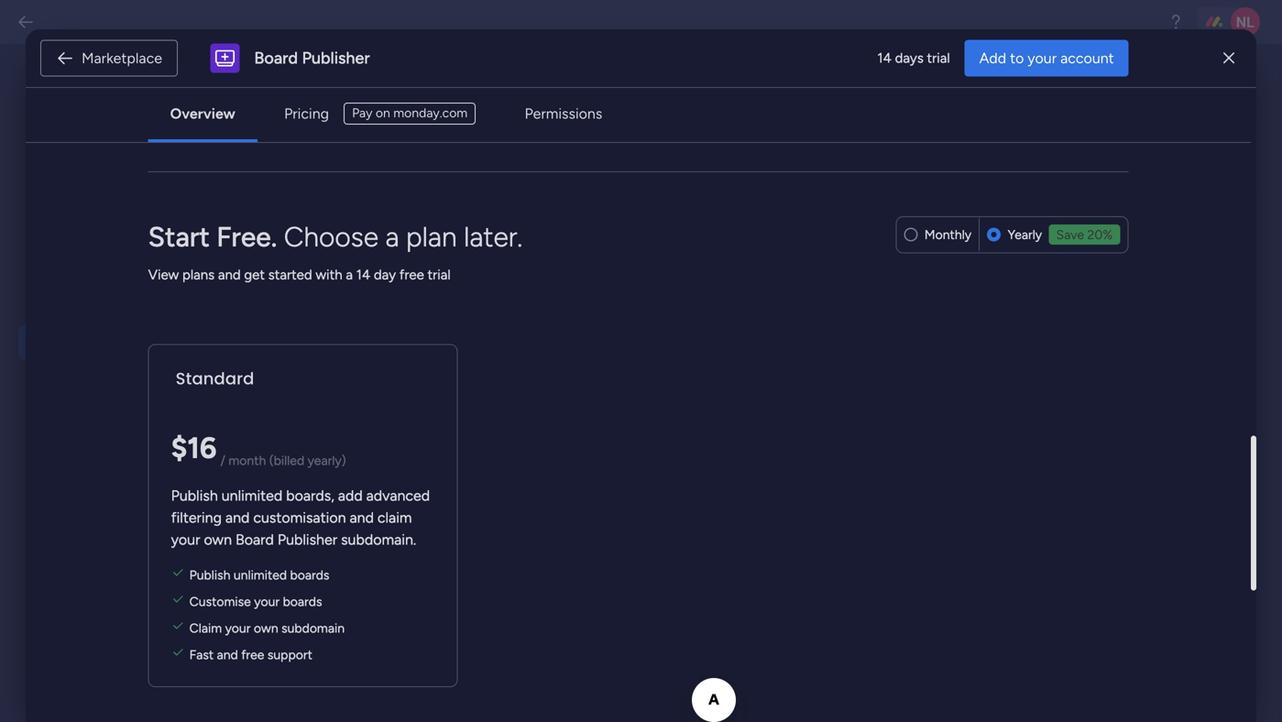 Task type: describe. For each thing, give the bounding box(es) containing it.
content directory
[[69, 494, 199, 514]]

month
[[229, 453, 266, 468]]

the monday app api gives you powerful capabilities in order to enhance your monday app experience. it's very important to keep your api token secure.
[[359, 347, 652, 425]]

the api documentation can be found at developers.monday.com
[[359, 251, 604, 288]]

developers.monday.com link
[[359, 271, 509, 288]]

publish for publish unlimited boards
[[189, 567, 230, 583]]

2 vertical spatial to
[[575, 388, 588, 405]]

monday.com
[[394, 105, 468, 121]]

customization button
[[18, 204, 231, 240]]

fast
[[189, 647, 214, 663]]

your inside button
[[1028, 50, 1057, 67]]

0 horizontal spatial 14
[[356, 267, 371, 283]]

0 vertical spatial publisher
[[302, 48, 370, 68]]

customise your boards
[[189, 594, 322, 610]]

developers.monday.com
[[359, 271, 509, 288]]

usage stats
[[69, 413, 155, 433]]

token
[[384, 409, 419, 425]]

overview button
[[156, 95, 250, 132]]

important
[[511, 388, 572, 405]]

cross account copier button
[[18, 607, 231, 668]]

api left token
[[359, 409, 380, 425]]

capabilities
[[359, 368, 429, 384]]

plans
[[182, 267, 215, 283]]

token for personal api token
[[385, 133, 422, 150]]

very
[[481, 388, 508, 405]]

your up fast and free support
[[225, 621, 251, 636]]

0 vertical spatial board
[[254, 48, 298, 68]]

enhance
[[499, 368, 552, 384]]

cross
[[68, 615, 110, 635]]

pay
[[352, 105, 373, 121]]

filtering
[[171, 509, 222, 527]]

/
[[220, 453, 225, 468]]

monthly
[[925, 227, 972, 243]]

add
[[338, 487, 363, 505]]

pricing
[[284, 105, 329, 122]]

personal
[[304, 133, 357, 150]]

support
[[268, 647, 312, 663]]

boards for customise your boards
[[283, 594, 322, 610]]

standard
[[176, 367, 254, 390]]

can
[[508, 251, 530, 267]]

and right fast
[[217, 647, 238, 663]]

start free. choose a plan later.
[[148, 220, 523, 253]]

you
[[525, 347, 548, 364]]

at
[[592, 251, 604, 267]]

account inside button
[[1061, 50, 1115, 67]]

marketplace button
[[40, 40, 178, 77]]

order
[[446, 368, 479, 384]]

0 horizontal spatial free
[[241, 647, 264, 663]]

administration
[[32, 78, 215, 111]]

your right keep
[[625, 388, 652, 405]]

found
[[552, 251, 588, 267]]

with
[[316, 267, 343, 283]]

account inside cross account copier
[[114, 615, 174, 635]]

gives
[[490, 347, 522, 364]]

day
[[374, 267, 396, 283]]

copy
[[633, 165, 664, 180]]

$16 / month (billed yearly)
[[171, 430, 346, 468]]

yearly)
[[308, 453, 346, 468]]

0 horizontal spatial to
[[483, 368, 496, 384]]

copy button
[[605, 158, 671, 187]]

0 horizontal spatial app
[[359, 388, 383, 405]]

stats
[[119, 413, 155, 433]]

your down powerful
[[555, 368, 582, 384]]

fast and free support
[[189, 647, 312, 663]]

marketplace
[[82, 50, 162, 67]]

0 horizontal spatial permissions button
[[18, 567, 231, 603]]

unlimited for boards,
[[222, 487, 283, 505]]

the for the api documentation can be found at developers.monday.com
[[359, 251, 382, 267]]

boards
[[148, 93, 194, 110]]

boards for publish unlimited boards
[[290, 567, 330, 583]]

claim
[[189, 621, 222, 636]]

1 horizontal spatial permissions button
[[510, 95, 617, 132]]

customization
[[69, 212, 175, 231]]

cross account copier
[[68, 615, 174, 660]]

help image
[[1167, 13, 1185, 31]]

overview
[[170, 105, 235, 122]]



Task type: locate. For each thing, give the bounding box(es) containing it.
2 the from the top
[[359, 347, 382, 364]]

0 vertical spatial publish
[[171, 487, 218, 505]]

0 vertical spatial the
[[359, 251, 382, 267]]

0 vertical spatial own
[[204, 531, 232, 549]]

1 horizontal spatial own
[[254, 621, 278, 636]]

board publisher
[[254, 48, 370, 68]]

permissions button up regenerate at the top
[[510, 95, 617, 132]]

app down 'capabilities'
[[359, 388, 383, 405]]

own down the 'customise your boards'
[[254, 621, 278, 636]]

1 vertical spatial own
[[254, 621, 278, 636]]

content
[[69, 494, 130, 514]]

save 20% button
[[1049, 225, 1121, 245]]

permissions up regenerate button
[[525, 105, 603, 122]]

0 horizontal spatial account
[[114, 615, 174, 635]]

api left v2
[[304, 83, 335, 107]]

14 left day
[[356, 267, 371, 283]]

it's
[[460, 388, 478, 405]]

0 vertical spatial account
[[1061, 50, 1115, 67]]

free.
[[217, 220, 277, 253]]

the right the dapulse info image
[[359, 251, 382, 267]]

publish up customise
[[189, 567, 230, 583]]

advanced
[[366, 487, 430, 505]]

add to your account button
[[965, 40, 1129, 77]]

own
[[204, 531, 232, 549], [254, 621, 278, 636]]

publisher inside publish unlimited boards, add advanced filtering and customisation and claim your own board publisher subdomain.
[[278, 531, 337, 549]]

0 horizontal spatial monday
[[386, 347, 435, 364]]

(billed
[[269, 453, 305, 468]]

publish up filtering
[[171, 487, 218, 505]]

14 days trial
[[878, 50, 950, 66]]

subdomain.
[[341, 531, 416, 549]]

1 vertical spatial boards
[[283, 594, 322, 610]]

your right add
[[1028, 50, 1057, 67]]

1 horizontal spatial trial
[[927, 50, 950, 66]]

token for api v2 token
[[367, 83, 420, 107]]

unlimited up the 'customise your boards'
[[234, 567, 287, 583]]

board up publish unlimited boards
[[236, 531, 274, 549]]

started
[[268, 267, 312, 283]]

yearly
[[1008, 227, 1043, 243]]

files o image
[[613, 166, 626, 179]]

0 vertical spatial token
[[367, 83, 420, 107]]

to left keep
[[575, 388, 588, 405]]

1 horizontal spatial app
[[438, 347, 462, 364]]

api down 'pay'
[[360, 133, 382, 150]]

to inside button
[[1010, 50, 1024, 67]]

20%
[[1088, 227, 1113, 242]]

dapulse x slim image
[[1224, 47, 1235, 69]]

view
[[148, 267, 179, 283]]

monday up keep
[[586, 368, 635, 384]]

days
[[895, 50, 924, 66]]

secure.
[[422, 409, 466, 425]]

board inside publish unlimited boards, add advanced filtering and customisation and claim your own board publisher subdomain.
[[236, 531, 274, 549]]

1 horizontal spatial to
[[575, 388, 588, 405]]

api inside the api documentation can be found at developers.monday.com
[[386, 251, 407, 267]]

to up very
[[483, 368, 496, 384]]

0 vertical spatial permissions button
[[510, 95, 617, 132]]

1 vertical spatial board
[[236, 531, 274, 549]]

1 vertical spatial account
[[114, 615, 174, 635]]

1 the from the top
[[359, 251, 382, 267]]

your down filtering
[[171, 531, 200, 549]]

v2
[[340, 83, 362, 107]]

boards
[[290, 567, 330, 583], [283, 594, 322, 610]]

claim
[[378, 509, 412, 527]]

documentation
[[410, 251, 504, 267]]

1 vertical spatial monday
[[586, 368, 635, 384]]

1 vertical spatial unlimited
[[234, 567, 287, 583]]

experience.
[[386, 388, 456, 405]]

1 horizontal spatial account
[[1061, 50, 1115, 67]]

publish inside publish unlimited boards, add advanced filtering and customisation and claim your own board publisher subdomain.
[[171, 487, 218, 505]]

the inside the api documentation can be found at developers.monday.com
[[359, 251, 382, 267]]

application logo image
[[210, 44, 240, 73]]

save 20%
[[1057, 227, 1113, 242]]

directory
[[134, 494, 199, 514]]

add
[[980, 50, 1007, 67]]

api up developers.monday.com on the left
[[386, 251, 407, 267]]

back to workspace image
[[17, 13, 35, 31]]

0 horizontal spatial a
[[346, 267, 353, 283]]

usage stats button
[[18, 406, 231, 441]]

own down filtering
[[204, 531, 232, 549]]

0 horizontal spatial own
[[204, 531, 232, 549]]

1 vertical spatial a
[[346, 267, 353, 283]]

start
[[148, 220, 210, 253]]

0 vertical spatial trial
[[927, 50, 950, 66]]

1 vertical spatial app
[[359, 388, 383, 405]]

14
[[878, 50, 892, 66], [356, 267, 371, 283]]

monday up 'capabilities'
[[386, 347, 435, 364]]

token
[[367, 83, 420, 107], [385, 133, 422, 150]]

powerful
[[551, 347, 606, 364]]

1 vertical spatial publisher
[[278, 531, 337, 549]]

unlimited inside publish unlimited boards, add advanced filtering and customisation and claim your own board publisher subdomain.
[[222, 487, 283, 505]]

api up order
[[465, 347, 486, 364]]

0 horizontal spatial permissions
[[69, 575, 155, 595]]

permissions up cross
[[69, 575, 155, 595]]

customise
[[189, 594, 251, 610]]

1 vertical spatial trial
[[428, 267, 451, 283]]

1 vertical spatial free
[[241, 647, 264, 663]]

a up day
[[385, 220, 399, 253]]

free down 'claim your own subdomain'
[[241, 647, 264, 663]]

a
[[385, 220, 399, 253], [346, 267, 353, 283]]

customisation
[[253, 509, 346, 527]]

14 left days
[[878, 50, 892, 66]]

1 vertical spatial the
[[359, 347, 382, 364]]

1 vertical spatial 14
[[356, 267, 371, 283]]

1 horizontal spatial free
[[400, 267, 424, 283]]

0 vertical spatial monday
[[386, 347, 435, 364]]

dapulse info image
[[323, 249, 341, 276]]

1 vertical spatial to
[[483, 368, 496, 384]]

0 vertical spatial boards
[[290, 567, 330, 583]]

choose
[[284, 220, 379, 253]]

publish unlimited boards, add advanced filtering and customisation and claim your own board publisher subdomain.
[[171, 487, 430, 549]]

0 vertical spatial free
[[400, 267, 424, 283]]

board
[[254, 48, 298, 68], [236, 531, 274, 549]]

2 horizontal spatial to
[[1010, 50, 1024, 67]]

later.
[[464, 220, 523, 253]]

permissions button
[[510, 95, 617, 132], [18, 567, 231, 603]]

to
[[1010, 50, 1024, 67], [483, 368, 496, 384], [575, 388, 588, 405]]

your
[[1028, 50, 1057, 67], [555, 368, 582, 384], [625, 388, 652, 405], [171, 531, 200, 549], [254, 594, 280, 610], [225, 621, 251, 636]]

copier
[[68, 640, 114, 660]]

api v2 token
[[304, 83, 420, 107]]

be
[[533, 251, 549, 267]]

and
[[218, 267, 241, 283], [225, 509, 250, 527], [350, 509, 374, 527], [217, 647, 238, 663]]

unlimited down month
[[222, 487, 283, 505]]

0 vertical spatial app
[[438, 347, 462, 364]]

1 vertical spatial publish
[[189, 567, 230, 583]]

keep
[[592, 388, 621, 405]]

in
[[432, 368, 443, 384]]

the for the monday app api gives you powerful capabilities in order to enhance your monday app experience. it's very important to keep your api token secure.
[[359, 347, 382, 364]]

1 horizontal spatial permissions
[[525, 105, 603, 122]]

a right the with
[[346, 267, 353, 283]]

the up 'capabilities'
[[359, 347, 382, 364]]

$16
[[171, 430, 217, 466]]

and right filtering
[[225, 509, 250, 527]]

plan
[[406, 220, 457, 253]]

the
[[359, 251, 382, 267], [359, 347, 382, 364]]

1 horizontal spatial a
[[385, 220, 399, 253]]

publisher down customisation at left
[[278, 531, 337, 549]]

own inside publish unlimited boards, add advanced filtering and customisation and claim your own board publisher subdomain.
[[204, 531, 232, 549]]

unlimited
[[222, 487, 283, 505], [234, 567, 287, 583]]

trial down plan
[[428, 267, 451, 283]]

and down add
[[350, 509, 374, 527]]

0 vertical spatial a
[[385, 220, 399, 253]]

publish for publish unlimited boards, add advanced filtering and customisation and claim your own board publisher subdomain.
[[171, 487, 218, 505]]

monday
[[386, 347, 435, 364], [586, 368, 635, 384]]

on
[[376, 105, 390, 121]]

save
[[1057, 227, 1085, 242]]

pay on monday.com
[[352, 105, 468, 121]]

to right add
[[1010, 50, 1024, 67]]

0 horizontal spatial trial
[[428, 267, 451, 283]]

trial right days
[[927, 50, 950, 66]]

boards,
[[286, 487, 334, 505]]

api
[[304, 83, 335, 107], [360, 133, 382, 150], [386, 251, 407, 267], [465, 347, 486, 364], [359, 409, 380, 425]]

0 vertical spatial 14
[[878, 50, 892, 66]]

content directory button
[[18, 486, 231, 522]]

0 vertical spatial to
[[1010, 50, 1024, 67]]

free right day
[[400, 267, 424, 283]]

1 horizontal spatial 14
[[878, 50, 892, 66]]

1 vertical spatial permissions
[[69, 575, 155, 595]]

regenerate button
[[599, 127, 671, 157]]

your inside publish unlimited boards, add advanced filtering and customisation and claim your own board publisher subdomain.
[[171, 531, 200, 549]]

permissions
[[525, 105, 603, 122], [69, 575, 155, 595]]

account
[[1061, 50, 1115, 67], [114, 615, 174, 635]]

usage
[[69, 413, 115, 433]]

publisher up v2
[[302, 48, 370, 68]]

personal api token
[[304, 133, 422, 150]]

1 horizontal spatial monday
[[586, 368, 635, 384]]

publish unlimited boards
[[189, 567, 330, 583]]

unlimited for boards
[[234, 567, 287, 583]]

the inside the monday app api gives you powerful capabilities in order to enhance your monday app experience. it's very important to keep your api token secure.
[[359, 347, 382, 364]]

get
[[244, 267, 265, 283]]

and left get
[[218, 267, 241, 283]]

regenerate
[[607, 135, 664, 149]]

0 vertical spatial permissions
[[525, 105, 603, 122]]

app up in
[[438, 347, 462, 364]]

your up 'claim your own subdomain'
[[254, 594, 280, 610]]

1 vertical spatial token
[[385, 133, 422, 150]]

publisher
[[302, 48, 370, 68], [278, 531, 337, 549]]

noah lott image
[[1231, 7, 1261, 37]]

board right application logo
[[254, 48, 298, 68]]

subdomain
[[282, 621, 345, 636]]

add to your account
[[980, 50, 1115, 67]]

1 vertical spatial permissions button
[[18, 567, 231, 603]]

0 vertical spatial unlimited
[[222, 487, 283, 505]]

claim your own subdomain
[[189, 621, 345, 636]]

permissions button up cross account copier
[[18, 567, 231, 603]]



Task type: vqa. For each thing, say whether or not it's contained in the screenshot.
'Users' to the right
no



